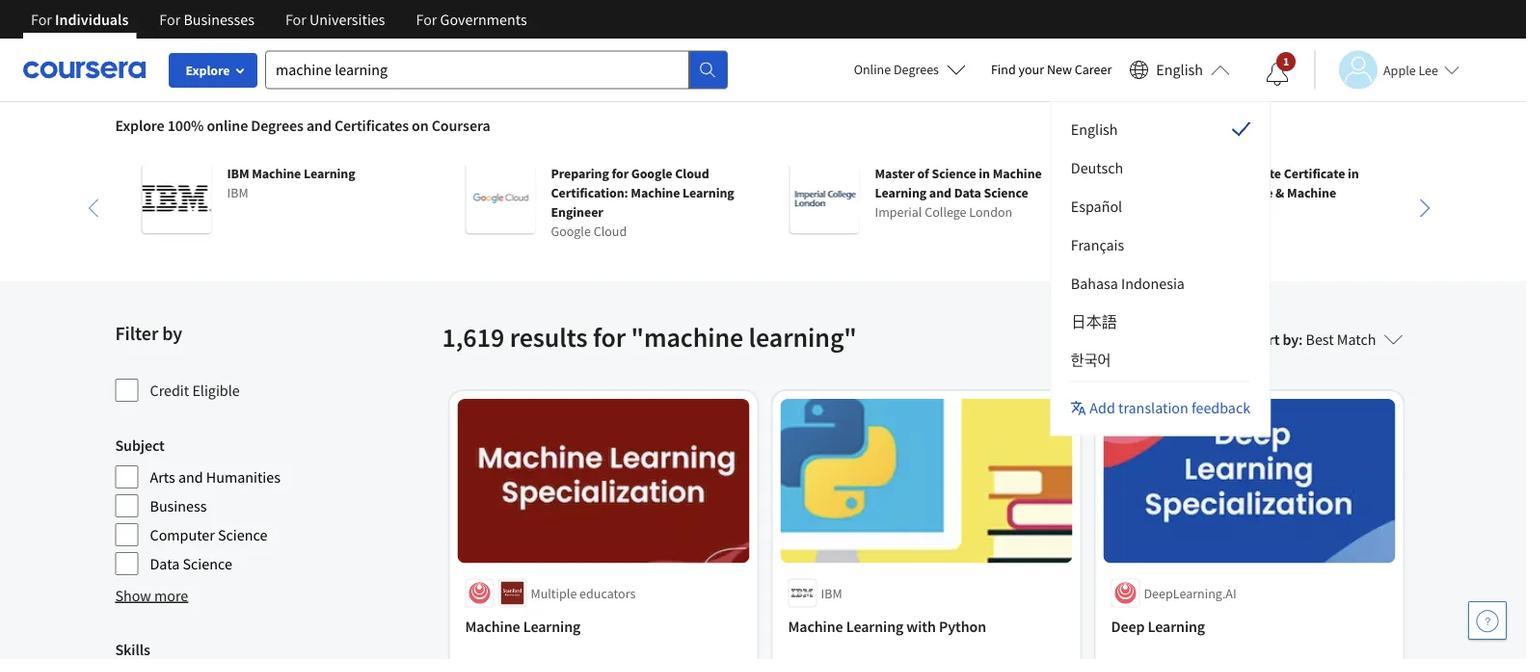 Task type: describe. For each thing, give the bounding box(es) containing it.
banner navigation
[[15, 0, 542, 39]]

online degrees
[[854, 61, 939, 78]]

imperial
[[875, 203, 922, 221]]

eligible
[[192, 381, 240, 400]]

日本語
[[1070, 312, 1117, 332]]

graduate
[[1227, 165, 1281, 182]]

apple lee button
[[1314, 51, 1460, 89]]

lee
[[1419, 61, 1438, 79]]

add translation feedback
[[1090, 399, 1250, 418]]

by for sort
[[1283, 330, 1299, 349]]

credit eligible
[[150, 381, 240, 400]]

post
[[1199, 165, 1224, 182]]

feedback
[[1192, 399, 1250, 418]]

more
[[154, 586, 188, 605]]

deutsch button
[[1055, 148, 1266, 187]]

learning inside preparing for google cloud certification: machine learning engineer google cloud
[[683, 184, 734, 201]]

post graduate certificate in data science & machine learning link
[[1095, 145, 1403, 260]]

ibm machine learning ibm
[[227, 165, 355, 201]]

google cloud image
[[466, 164, 536, 233]]

1 horizontal spatial cloud
[[675, 165, 709, 182]]

governments
[[440, 10, 527, 29]]

deutsch
[[1070, 158, 1123, 177]]

with
[[907, 617, 936, 637]]

for governments
[[416, 10, 527, 29]]

1 button
[[1250, 51, 1304, 97]]

apple
[[1383, 61, 1416, 79]]

1 horizontal spatial google
[[631, 165, 672, 182]]

explore 100% online degrees and certificates on coursera
[[115, 116, 490, 135]]

indonesia
[[1121, 274, 1184, 293]]

learning"
[[749, 321, 857, 354]]

english button for deutsch button at top
[[1055, 110, 1266, 148]]

add translation feedback button
[[1063, 389, 1258, 428]]

&
[[1276, 184, 1284, 201]]

preparing
[[551, 165, 609, 182]]

explore for explore
[[186, 62, 230, 79]]

for individuals
[[31, 10, 129, 29]]

best
[[1306, 330, 1334, 349]]

post graduate certificate in data science & machine learning
[[1199, 165, 1359, 221]]

deeplearning.ai
[[1144, 585, 1237, 602]]

explore button
[[169, 53, 257, 88]]

한국어
[[1070, 351, 1110, 370]]

computer science
[[150, 525, 267, 545]]

español
[[1070, 197, 1122, 216]]

1
[[1283, 54, 1289, 69]]

add
[[1090, 399, 1115, 418]]

learning inside post graduate certificate in data science & machine learning
[[1199, 203, 1251, 221]]

show more button
[[115, 584, 188, 607]]

london
[[969, 203, 1012, 221]]

machine learning with python link
[[788, 615, 1065, 639]]

0 vertical spatial english
[[1156, 60, 1203, 80]]

learning inside "link"
[[523, 617, 581, 637]]

deep learning
[[1111, 617, 1205, 637]]

find
[[991, 61, 1016, 78]]

certificate
[[1284, 165, 1345, 182]]

computer
[[150, 525, 215, 545]]

0 vertical spatial and
[[306, 116, 331, 135]]

data inside master of science in machine learning and data science imperial college london
[[954, 184, 981, 201]]

credit
[[150, 381, 189, 400]]

for for governments
[[416, 10, 437, 29]]

degrees inside popup button
[[894, 61, 939, 78]]

on
[[412, 116, 429, 135]]

machine inside preparing for google cloud certification: machine learning engineer google cloud
[[631, 184, 680, 201]]

français button
[[1055, 226, 1266, 264]]

arts
[[150, 468, 175, 487]]

:
[[1299, 330, 1303, 349]]

ibm image
[[142, 164, 212, 233]]

imperial college london image
[[790, 164, 859, 233]]

online
[[854, 61, 891, 78]]

online
[[207, 116, 248, 135]]

english button for 1 button
[[1121, 39, 1238, 101]]

bahasa
[[1070, 274, 1118, 293]]

bahasa indonesia button
[[1055, 264, 1266, 303]]

businesses
[[184, 10, 254, 29]]

bahasa indonesia
[[1070, 274, 1184, 293]]

translation
[[1118, 399, 1188, 418]]

machine learning with python
[[788, 617, 986, 637]]

by for filter
[[162, 322, 182, 346]]

science inside post graduate certificate in data science & machine learning
[[1228, 184, 1273, 201]]

explore for explore 100% online degrees and certificates on coursera
[[115, 116, 164, 135]]

deep
[[1111, 617, 1145, 637]]

deep learning link
[[1111, 615, 1388, 639]]

1,619 results for "machine learning"
[[442, 321, 857, 354]]

of
[[917, 165, 929, 182]]

coursera
[[432, 116, 490, 135]]

certificates
[[334, 116, 409, 135]]

master
[[875, 165, 915, 182]]

machine inside ibm machine learning ibm
[[252, 165, 301, 182]]

show more
[[115, 586, 188, 605]]

subject group
[[115, 434, 430, 576]]

show notifications image
[[1266, 63, 1289, 86]]

français
[[1070, 235, 1124, 255]]



Task type: locate. For each thing, give the bounding box(es) containing it.
data science
[[150, 554, 232, 574]]

for for universities
[[285, 10, 306, 29]]

0 vertical spatial english button
[[1121, 39, 1238, 101]]

science right of in the right of the page
[[932, 165, 976, 182]]

sort
[[1252, 330, 1280, 349]]

0 horizontal spatial google
[[551, 223, 591, 240]]

100%
[[167, 116, 204, 135]]

1 for from the left
[[31, 10, 52, 29]]

2 in from the left
[[1348, 165, 1359, 182]]

for up certification:
[[612, 165, 629, 182]]

explore down for businesses
[[186, 62, 230, 79]]

explore inside popup button
[[186, 62, 230, 79]]

2 horizontal spatial and
[[929, 184, 951, 201]]

data down post
[[1199, 184, 1226, 201]]

4 for from the left
[[416, 10, 437, 29]]

business
[[150, 496, 207, 516]]

in inside master of science in machine learning and data science imperial college london
[[979, 165, 990, 182]]

coursera image
[[23, 54, 146, 85]]

for
[[31, 10, 52, 29], [159, 10, 180, 29], [285, 10, 306, 29], [416, 10, 437, 29]]

science
[[932, 165, 976, 182], [984, 184, 1028, 201], [1228, 184, 1273, 201], [218, 525, 267, 545], [183, 554, 232, 574]]

machine learning link
[[465, 615, 742, 639]]

1 vertical spatial english
[[1070, 120, 1117, 139]]

for right results
[[593, 321, 626, 354]]

for for businesses
[[159, 10, 180, 29]]

new
[[1047, 61, 1072, 78]]

for universities
[[285, 10, 385, 29]]

What do you want to learn? text field
[[265, 51, 689, 89]]

2 vertical spatial and
[[178, 468, 203, 487]]

ibm for ibm machine learning ibm
[[227, 165, 249, 182]]

0 vertical spatial explore
[[186, 62, 230, 79]]

0 horizontal spatial explore
[[115, 116, 164, 135]]

0 vertical spatial cloud
[[675, 165, 709, 182]]

1 vertical spatial and
[[929, 184, 951, 201]]

ibm right ibm image
[[227, 184, 248, 201]]

1 vertical spatial google
[[551, 223, 591, 240]]

in up london
[[979, 165, 990, 182]]

show
[[115, 586, 151, 605]]

1 horizontal spatial explore
[[186, 62, 230, 79]]

日本語 button
[[1055, 303, 1266, 341]]

english button
[[1121, 39, 1238, 101], [1055, 110, 1266, 148]]

english right career
[[1156, 60, 1203, 80]]

by right filter
[[162, 322, 182, 346]]

english inside menu
[[1070, 120, 1117, 139]]

english button up post
[[1055, 110, 1266, 148]]

degrees
[[894, 61, 939, 78], [251, 116, 303, 135]]

science down 'humanities'
[[218, 525, 267, 545]]

data up college
[[954, 184, 981, 201]]

1 horizontal spatial data
[[954, 184, 981, 201]]

ibm up machine learning with python
[[821, 585, 842, 602]]

1 in from the left
[[979, 165, 990, 182]]

and right arts
[[178, 468, 203, 487]]

for left governments
[[416, 10, 437, 29]]

engineer
[[551, 203, 603, 221]]

1 horizontal spatial english
[[1156, 60, 1203, 80]]

multiple
[[531, 585, 577, 602]]

3 for from the left
[[285, 10, 306, 29]]

and up college
[[929, 184, 951, 201]]

iit roorkee image
[[1114, 164, 1183, 233]]

0 vertical spatial ibm
[[227, 165, 249, 182]]

for inside preparing for google cloud certification: machine learning engineer google cloud
[[612, 165, 629, 182]]

find your new career link
[[981, 58, 1121, 82]]

1 horizontal spatial and
[[306, 116, 331, 135]]

1 vertical spatial ibm
[[227, 184, 248, 201]]

by right sort
[[1283, 330, 1299, 349]]

2 vertical spatial ibm
[[821, 585, 842, 602]]

learning inside ibm machine learning ibm
[[304, 165, 355, 182]]

1 vertical spatial explore
[[115, 116, 164, 135]]

multiple educators
[[531, 585, 636, 602]]

in inside post graduate certificate in data science & machine learning
[[1348, 165, 1359, 182]]

data up the more on the left
[[150, 554, 180, 574]]

results
[[510, 321, 588, 354]]

0 horizontal spatial and
[[178, 468, 203, 487]]

preparing for google cloud certification: machine learning engineer google cloud
[[551, 165, 734, 240]]

"machine
[[631, 321, 743, 354]]

machine inside "link"
[[465, 617, 520, 637]]

machine
[[252, 165, 301, 182], [993, 165, 1042, 182], [631, 184, 680, 201], [1287, 184, 1336, 201], [465, 617, 520, 637], [788, 617, 843, 637]]

data inside 'subject' group
[[150, 554, 180, 574]]

0 horizontal spatial by
[[162, 322, 182, 346]]

1 horizontal spatial degrees
[[894, 61, 939, 78]]

1,619
[[442, 321, 504, 354]]

google down engineer at the left top of page
[[551, 223, 591, 240]]

english
[[1156, 60, 1203, 80], [1070, 120, 1117, 139]]

google right preparing
[[631, 165, 672, 182]]

for left businesses
[[159, 10, 180, 29]]

None search field
[[265, 51, 728, 89]]

for left individuals
[[31, 10, 52, 29]]

individuals
[[55, 10, 129, 29]]

0 horizontal spatial cloud
[[594, 223, 627, 240]]

한국어 button
[[1055, 341, 1266, 380]]

1 vertical spatial degrees
[[251, 116, 303, 135]]

english menu
[[1055, 110, 1266, 380]]

by
[[162, 322, 182, 346], [1283, 330, 1299, 349]]

science down graduate
[[1228, 184, 1273, 201]]

in for science
[[979, 165, 990, 182]]

certification:
[[551, 184, 628, 201]]

python
[[939, 617, 986, 637]]

data inside post graduate certificate in data science & machine learning
[[1199, 184, 1226, 201]]

machine learning
[[465, 617, 581, 637]]

college
[[925, 203, 967, 221]]

your
[[1019, 61, 1044, 78]]

1 vertical spatial for
[[593, 321, 626, 354]]

for
[[612, 165, 629, 182], [593, 321, 626, 354]]

english up "deutsch"
[[1070, 120, 1117, 139]]

in
[[979, 165, 990, 182], [1348, 165, 1359, 182]]

sort by : best match
[[1252, 330, 1376, 349]]

subject
[[115, 436, 165, 455]]

2 for from the left
[[159, 10, 180, 29]]

for businesses
[[159, 10, 254, 29]]

online degrees button
[[838, 48, 981, 91]]

in for certificate
[[1348, 165, 1359, 182]]

explore
[[186, 62, 230, 79], [115, 116, 164, 135]]

match
[[1337, 330, 1376, 349]]

cloud
[[675, 165, 709, 182], [594, 223, 627, 240]]

1 vertical spatial cloud
[[594, 223, 627, 240]]

ibm
[[227, 165, 249, 182], [227, 184, 248, 201], [821, 585, 842, 602]]

master of science in machine learning and data science imperial college london
[[875, 165, 1042, 221]]

1 horizontal spatial by
[[1283, 330, 1299, 349]]

google
[[631, 165, 672, 182], [551, 223, 591, 240]]

filter
[[115, 322, 158, 346]]

ibm for ibm
[[821, 585, 842, 602]]

find your new career
[[991, 61, 1112, 78]]

filter by
[[115, 322, 182, 346]]

and left certificates
[[306, 116, 331, 135]]

0 vertical spatial degrees
[[894, 61, 939, 78]]

and
[[306, 116, 331, 135], [929, 184, 951, 201], [178, 468, 203, 487]]

for left universities
[[285, 10, 306, 29]]

machine inside master of science in machine learning and data science imperial college london
[[993, 165, 1042, 182]]

learning inside master of science in machine learning and data science imperial college london
[[875, 184, 927, 201]]

ibm down online
[[227, 165, 249, 182]]

0 horizontal spatial english
[[1070, 120, 1117, 139]]

humanities
[[206, 468, 280, 487]]

0 horizontal spatial in
[[979, 165, 990, 182]]

1 vertical spatial english button
[[1055, 110, 1266, 148]]

english button right career
[[1121, 39, 1238, 101]]

science up london
[[984, 184, 1028, 201]]

and inside master of science in machine learning and data science imperial college london
[[929, 184, 951, 201]]

universities
[[309, 10, 385, 29]]

for for individuals
[[31, 10, 52, 29]]

science down computer science
[[183, 554, 232, 574]]

in right certificate
[[1348, 165, 1359, 182]]

arts and humanities
[[150, 468, 280, 487]]

0 horizontal spatial data
[[150, 554, 180, 574]]

machine inside post graduate certificate in data science & machine learning
[[1287, 184, 1336, 201]]

career
[[1075, 61, 1112, 78]]

español button
[[1055, 187, 1266, 226]]

2 horizontal spatial data
[[1199, 184, 1226, 201]]

0 vertical spatial for
[[612, 165, 629, 182]]

apple lee
[[1383, 61, 1438, 79]]

0 horizontal spatial degrees
[[251, 116, 303, 135]]

explore left "100%"
[[115, 116, 164, 135]]

and inside 'subject' group
[[178, 468, 203, 487]]

1 horizontal spatial in
[[1348, 165, 1359, 182]]

educators
[[579, 585, 636, 602]]

0 vertical spatial google
[[631, 165, 672, 182]]

help center image
[[1476, 609, 1499, 632]]



Task type: vqa. For each thing, say whether or not it's contained in the screenshot.
second hours from the bottom of the page
no



